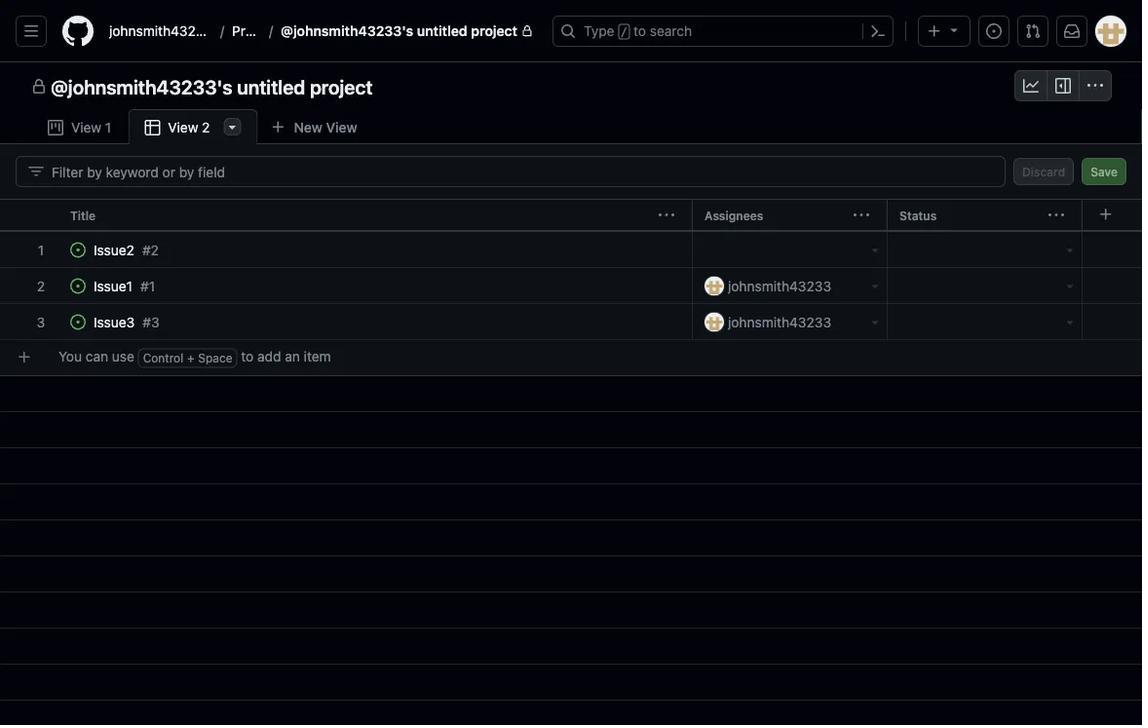 Task type: vqa. For each thing, say whether or not it's contained in the screenshot.
XXXXXX text field
no



Task type: describe. For each thing, give the bounding box(es) containing it.
johnsmith43233 for issue1 # 1
[[728, 278, 832, 294]]

assignees
[[705, 209, 764, 222]]

/ for johnsmith43233 /
[[220, 23, 224, 39]]

triangle down image
[[947, 22, 962, 38]]

/ for type / to search
[[621, 25, 628, 39]]

view 2
[[168, 119, 210, 135]]

status
[[900, 209, 937, 222]]

0 horizontal spatial 1
[[38, 242, 44, 258]]

view 2 link
[[128, 109, 258, 145]]

type / to search
[[584, 23, 692, 39]]

johnsmith43233 for issue3 # 3
[[728, 314, 832, 330]]

title column options image
[[659, 208, 675, 223]]

issue2 link
[[94, 240, 135, 260]]

Filter by keyword or by field field
[[52, 157, 989, 186]]

issue3 # 3
[[94, 314, 159, 330]]

command palette image
[[871, 23, 886, 39]]

@johnsmith43233's inside project navigation
[[51, 75, 233, 98]]

tab panel containing 1
[[0, 144, 1142, 725]]

you can use control + space to add an item
[[58, 348, 331, 365]]

discard button
[[1014, 158, 1074, 185]]

# for 1
[[140, 278, 149, 294]]

row inside grid
[[8, 339, 1142, 375]]

grid containing 1
[[0, 199, 1142, 725]]

git pull request image
[[1026, 23, 1041, 39]]

add field image
[[1099, 207, 1114, 222]]

status column header
[[887, 199, 1090, 232]]

open issue image for issue3
[[70, 314, 86, 330]]

+
[[187, 352, 195, 365]]

view 1
[[71, 119, 111, 135]]

1 horizontal spatial /
[[269, 23, 273, 39]]

discard
[[1023, 165, 1066, 178]]

add
[[257, 348, 281, 364]]

homepage image
[[62, 16, 94, 47]]

row containing title
[[0, 199, 1142, 232]]

0 vertical spatial @johnsmith43233's
[[281, 23, 414, 39]]

assignees column options image
[[854, 208, 870, 223]]

cell for 3
[[1082, 304, 1142, 340]]

to inside you can use control + space to add an item
[[241, 348, 254, 364]]

1 3 from the left
[[37, 314, 45, 330]]

johnsmith43233 link
[[101, 16, 220, 47]]

open issue image for issue2
[[70, 242, 86, 258]]

1 horizontal spatial 1
[[105, 119, 111, 135]]

# for 2
[[142, 242, 151, 258]]

sc 9kayk9 0 image inside view 2 link
[[145, 120, 160, 135]]

Start typing to create a draft, or type hashtag to select a repository text field
[[39, 339, 1142, 375]]

view 1 link
[[31, 109, 128, 145]]

view inside 'popup button'
[[326, 119, 357, 135]]

lock image
[[522, 25, 533, 37]]

2 vertical spatial 1
[[149, 278, 155, 294]]

untitled inside project navigation
[[237, 75, 305, 98]]

0 vertical spatial @johnsmith43233's untitled project
[[281, 23, 518, 39]]

view for view 1
[[71, 119, 102, 135]]

issue1 # 1
[[94, 278, 155, 294]]

issue2
[[94, 242, 135, 258]]

control
[[143, 352, 184, 365]]

view options for view 2 image
[[225, 119, 240, 135]]

1 horizontal spatial 2
[[151, 242, 159, 258]]

2 3 from the left
[[151, 314, 159, 330]]

sc 9kayk9 0 image inside view filters 'region'
[[28, 164, 44, 179]]

assignees column header
[[692, 199, 895, 232]]

2 horizontal spatial 2
[[202, 119, 210, 135]]

0 horizontal spatial 2
[[37, 278, 45, 294]]



Task type: locate. For each thing, give the bounding box(es) containing it.
johnsmith43233 /
[[109, 23, 224, 39]]

1 left issue2
[[38, 242, 44, 258]]

0 vertical spatial to
[[634, 23, 646, 39]]

new
[[294, 119, 323, 135]]

2 view from the left
[[71, 119, 102, 135]]

2 horizontal spatial /
[[621, 25, 628, 39]]

untitled up new
[[237, 75, 305, 98]]

save
[[1091, 165, 1118, 178]]

0 vertical spatial 2
[[202, 119, 210, 135]]

johnsmith43233 image
[[705, 312, 724, 332]]

0 vertical spatial 1
[[105, 119, 111, 135]]

3 cell from the top
[[1082, 304, 1142, 340]]

you
[[58, 348, 82, 364]]

johnsmith43233
[[109, 23, 213, 39], [728, 278, 832, 294], [728, 314, 832, 330]]

new view
[[294, 119, 357, 135]]

# right issue3
[[143, 314, 151, 330]]

1 vertical spatial open issue image
[[70, 314, 86, 330]]

@johnsmith43233's
[[281, 23, 414, 39], [51, 75, 233, 98]]

0 horizontal spatial /
[[220, 23, 224, 39]]

sc 9kayk9 0 image
[[1024, 78, 1039, 94], [31, 79, 47, 95], [145, 120, 160, 135], [868, 242, 883, 258], [1063, 314, 1078, 330]]

column header
[[0, 199, 58, 232]]

list
[[101, 16, 541, 47]]

/ inside type / to search
[[621, 25, 628, 39]]

2 horizontal spatial view
[[326, 119, 357, 135]]

cell
[[1082, 232, 1142, 268], [1082, 268, 1142, 304], [1082, 304, 1142, 340]]

1 horizontal spatial to
[[634, 23, 646, 39]]

item
[[304, 348, 331, 364]]

notifications image
[[1064, 23, 1080, 39]]

1 horizontal spatial untitled
[[417, 23, 468, 39]]

0 vertical spatial project
[[471, 23, 518, 39]]

1
[[105, 119, 111, 135], [38, 242, 44, 258], [149, 278, 155, 294]]

0 horizontal spatial @johnsmith43233's
[[51, 75, 233, 98]]

0 vertical spatial #
[[142, 242, 151, 258]]

use
[[112, 348, 134, 364]]

to left add
[[241, 348, 254, 364]]

title
[[70, 209, 96, 222]]

2 vertical spatial johnsmith43233
[[728, 314, 832, 330]]

projects
[[232, 23, 284, 39]]

can
[[86, 348, 108, 364]]

2
[[202, 119, 210, 135], [151, 242, 159, 258], [37, 278, 45, 294]]

row containing 3
[[0, 304, 1142, 340]]

johnsmith43233 right homepage "icon" on the top left of the page
[[109, 23, 213, 39]]

1 vertical spatial to
[[241, 348, 254, 364]]

view for view 2
[[168, 119, 198, 135]]

projects link
[[224, 16, 284, 47]]

1 left view 2
[[105, 119, 111, 135]]

1 vertical spatial johnsmith43233
[[728, 278, 832, 294]]

grid
[[0, 199, 1142, 725]]

@johnsmith43233's untitled project link
[[273, 16, 541, 47]]

1 vertical spatial untitled
[[237, 75, 305, 98]]

johnsmith43233 inside johnsmith43233 /
[[109, 23, 213, 39]]

title column header
[[58, 199, 700, 232]]

1 horizontal spatial @johnsmith43233's
[[281, 23, 414, 39]]

list containing johnsmith43233 /
[[101, 16, 541, 47]]

view filters region
[[16, 156, 1127, 187]]

0 horizontal spatial 3
[[37, 314, 45, 330]]

1 vertical spatial 2
[[151, 242, 159, 258]]

# right issue1
[[140, 278, 149, 294]]

2 vertical spatial #
[[143, 314, 151, 330]]

row containing 1
[[0, 232, 1142, 268]]

1 horizontal spatial project
[[471, 23, 518, 39]]

#
[[142, 242, 151, 258], [140, 278, 149, 294], [143, 314, 151, 330]]

an
[[285, 348, 300, 364]]

open issue image
[[70, 242, 86, 258], [70, 314, 86, 330]]

new view button
[[258, 112, 370, 143]]

untitled
[[417, 23, 468, 39], [237, 75, 305, 98]]

space
[[198, 352, 233, 365]]

untitled left lock icon
[[417, 23, 468, 39]]

sc 9kayk9 0 image inside view 1 link
[[48, 120, 63, 135]]

issue3
[[94, 314, 135, 330]]

row actions image
[[6, 278, 21, 294]]

0 horizontal spatial to
[[241, 348, 254, 364]]

1 vertical spatial project
[[310, 75, 373, 98]]

tab list containing new view
[[31, 109, 401, 145]]

@johnsmith43233's untitled project inside project navigation
[[51, 75, 373, 98]]

project inside navigation
[[310, 75, 373, 98]]

1 horizontal spatial 3
[[151, 314, 159, 330]]

row containing 2
[[0, 268, 1142, 304]]

johnsmith43233 right johnsmith43233 icon
[[728, 314, 832, 330]]

row
[[0, 199, 1142, 232], [0, 232, 1142, 268], [0, 268, 1142, 304], [0, 304, 1142, 340], [8, 339, 1142, 375]]

0 horizontal spatial project
[[310, 75, 373, 98]]

@johnsmith43233's untitled project
[[281, 23, 518, 39], [51, 75, 373, 98]]

1 horizontal spatial view
[[168, 119, 198, 135]]

0 horizontal spatial untitled
[[237, 75, 305, 98]]

cell for 1
[[1082, 232, 1142, 268]]

project up new view
[[310, 75, 373, 98]]

# for 3
[[143, 314, 151, 330]]

2 open issue image from the top
[[70, 314, 86, 330]]

view right new
[[326, 119, 357, 135]]

save button
[[1082, 158, 1127, 185]]

view up title
[[71, 119, 102, 135]]

open issue image
[[70, 278, 86, 294]]

1 view from the left
[[326, 119, 357, 135]]

tab panel
[[0, 144, 1142, 725]]

1 open issue image from the top
[[70, 242, 86, 258]]

# right issue2
[[142, 242, 151, 258]]

3
[[37, 314, 45, 330], [151, 314, 159, 330]]

project navigation
[[0, 62, 1142, 109]]

view
[[326, 119, 357, 135], [71, 119, 102, 135], [168, 119, 198, 135]]

2 horizontal spatial 1
[[149, 278, 155, 294]]

2 vertical spatial 2
[[37, 278, 45, 294]]

search
[[650, 23, 692, 39]]

tab list
[[31, 109, 401, 145]]

open issue image up you
[[70, 314, 86, 330]]

to
[[634, 23, 646, 39], [241, 348, 254, 364]]

status column options image
[[1049, 208, 1064, 223]]

1 vertical spatial 1
[[38, 242, 44, 258]]

2 cell from the top
[[1082, 268, 1142, 304]]

1 cell from the top
[[1082, 232, 1142, 268]]

2 right row actions icon in the left of the page
[[37, 278, 45, 294]]

2 left view options for view 2 'image'
[[202, 119, 210, 135]]

0 vertical spatial open issue image
[[70, 242, 86, 258]]

type
[[584, 23, 615, 39]]

1 vertical spatial @johnsmith43233's
[[51, 75, 233, 98]]

issue2 # 2
[[94, 242, 159, 258]]

issue1
[[94, 278, 133, 294]]

sc 9kayk9 0 image
[[1056, 78, 1071, 94], [1088, 78, 1103, 94], [48, 120, 63, 135], [28, 164, 44, 179], [1063, 242, 1078, 258], [868, 278, 883, 294], [1063, 278, 1078, 294], [868, 314, 883, 330]]

3 view from the left
[[168, 119, 198, 135]]

issue1 link
[[94, 276, 133, 296]]

2 right issue2
[[151, 242, 159, 258]]

plus image
[[927, 23, 943, 39]]

1 vertical spatial #
[[140, 278, 149, 294]]

0 vertical spatial untitled
[[417, 23, 468, 39]]

/
[[220, 23, 224, 39], [269, 23, 273, 39], [621, 25, 628, 39]]

project left lock icon
[[471, 23, 518, 39]]

issue3 link
[[94, 312, 135, 332]]

1 right issue1
[[149, 278, 155, 294]]

johnsmith43233 image
[[705, 276, 724, 296]]

/ inside johnsmith43233 /
[[220, 23, 224, 39]]

johnsmith43233 right johnsmith43233 image
[[728, 278, 832, 294]]

0 horizontal spatial view
[[71, 119, 102, 135]]

1 vertical spatial @johnsmith43233's untitled project
[[51, 75, 373, 98]]

to left search
[[634, 23, 646, 39]]

issue opened image
[[987, 23, 1002, 39]]

row containing you can use
[[8, 339, 1142, 375]]

0 vertical spatial johnsmith43233
[[109, 23, 213, 39]]

create new item or add existing item image
[[17, 349, 32, 365]]

open issue image down title
[[70, 242, 86, 258]]

view left view options for view 2 'image'
[[168, 119, 198, 135]]

project
[[471, 23, 518, 39], [310, 75, 373, 98]]



